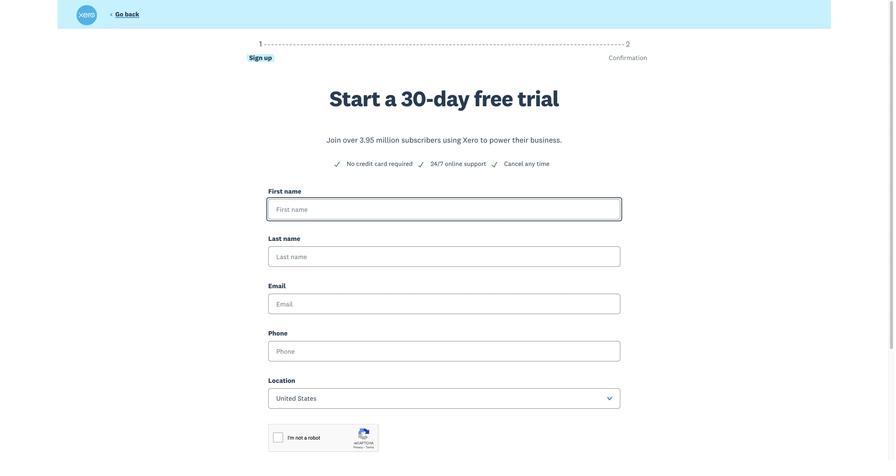 Task type: locate. For each thing, give the bounding box(es) containing it.
up
[[264, 54, 272, 62]]

included image
[[334, 162, 341, 168], [492, 162, 498, 168]]

time
[[537, 160, 550, 168]]

included image left cancel
[[492, 162, 498, 168]]

name
[[284, 187, 301, 196], [283, 235, 300, 243]]

no
[[347, 160, 355, 168]]

start a 30-day free trial
[[330, 85, 559, 112]]

1 horizontal spatial included image
[[492, 162, 498, 168]]

included image left 'no' on the top left of the page
[[334, 162, 341, 168]]

name right first
[[284, 187, 301, 196]]

2 included image from the left
[[492, 162, 498, 168]]

start
[[330, 85, 380, 112]]

go back button
[[110, 10, 139, 20]]

2
[[626, 39, 630, 49]]

24/7
[[431, 160, 443, 168]]

included image for cancel any time
[[492, 162, 498, 168]]

go
[[115, 10, 123, 18]]

last name
[[268, 235, 300, 243]]

a
[[385, 85, 397, 112]]

1 included image from the left
[[334, 162, 341, 168]]

xero
[[463, 135, 479, 145]]

join
[[327, 135, 341, 145]]

power
[[490, 135, 511, 145]]

using
[[443, 135, 461, 145]]

0 horizontal spatial included image
[[334, 162, 341, 168]]

states
[[298, 395, 317, 403]]

included image for no credit card required
[[334, 162, 341, 168]]

0 vertical spatial name
[[284, 187, 301, 196]]

xero homepage image
[[76, 5, 97, 26]]

over
[[343, 135, 358, 145]]

their
[[513, 135, 529, 145]]

go back
[[115, 10, 139, 18]]

phone
[[268, 330, 288, 338]]

24/7 online support
[[431, 160, 486, 168]]

confirmation
[[609, 54, 647, 62]]

united states
[[276, 395, 317, 403]]

trial
[[518, 85, 559, 112]]

last
[[268, 235, 282, 243]]

1 vertical spatial name
[[283, 235, 300, 243]]

name right last on the left bottom
[[283, 235, 300, 243]]

Email email field
[[268, 294, 621, 315]]

sign up
[[249, 54, 272, 62]]

1
[[259, 39, 262, 49]]



Task type: describe. For each thing, give the bounding box(es) containing it.
included image
[[418, 162, 425, 168]]

cancel any time
[[504, 160, 550, 168]]

million
[[376, 135, 400, 145]]

location
[[268, 377, 295, 386]]

subscribers
[[402, 135, 441, 145]]

sign
[[249, 54, 263, 62]]

united
[[276, 395, 296, 403]]

online
[[445, 160, 463, 168]]

first
[[268, 187, 283, 196]]

First name text field
[[268, 199, 621, 220]]

3.95
[[360, 135, 374, 145]]

email
[[268, 282, 286, 291]]

cancel
[[504, 160, 524, 168]]

Last name text field
[[268, 247, 621, 267]]

free
[[474, 85, 513, 112]]

join over 3.95 million subscribers using xero to power their business.
[[327, 135, 562, 145]]

first name
[[268, 187, 301, 196]]

name for first name
[[284, 187, 301, 196]]

day
[[434, 85, 470, 112]]

30-
[[401, 85, 434, 112]]

required
[[389, 160, 413, 168]]

start a 30-day free trial region
[[77, 39, 812, 461]]

back
[[125, 10, 139, 18]]

business.
[[531, 135, 562, 145]]

credit
[[356, 160, 373, 168]]

name for last name
[[283, 235, 300, 243]]

support
[[464, 160, 486, 168]]

card
[[375, 160, 387, 168]]

to
[[481, 135, 488, 145]]

Phone text field
[[268, 342, 621, 362]]

steps group
[[77, 39, 812, 88]]

no credit card required
[[347, 160, 413, 168]]

any
[[525, 160, 535, 168]]



Task type: vqa. For each thing, say whether or not it's contained in the screenshot.
second For from left
no



